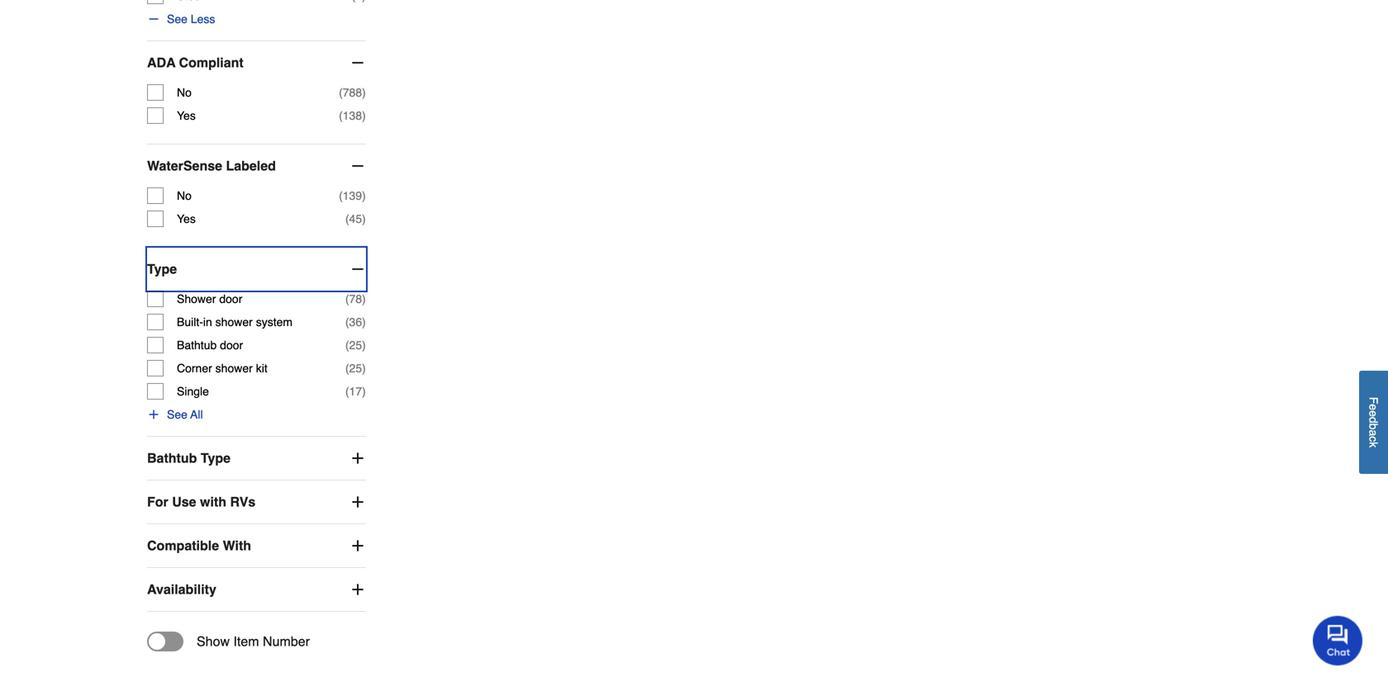 Task type: locate. For each thing, give the bounding box(es) containing it.
1 ( 25 ) from the top
[[345, 339, 366, 352]]

( 78 )
[[345, 293, 366, 306]]

1 vertical spatial see
[[167, 408, 188, 422]]

78
[[349, 293, 362, 306]]

see all button
[[147, 407, 203, 423]]

1 vertical spatial yes
[[177, 213, 196, 226]]

plus image for bathtub type
[[350, 451, 366, 467]]

plus image
[[147, 408, 160, 422], [350, 451, 366, 467], [350, 494, 366, 511], [350, 582, 366, 599]]

see left "less"
[[167, 12, 188, 26]]

plus image down 17 in the bottom of the page
[[350, 451, 366, 467]]

with
[[223, 539, 251, 554]]

for use with rvs
[[147, 495, 256, 510]]

c
[[1368, 437, 1381, 442]]

yes down watersense
[[177, 213, 196, 226]]

1 ) from the top
[[362, 86, 366, 99]]

minus image for watersense labeled
[[350, 158, 366, 174]]

e up the b
[[1368, 411, 1381, 417]]

25 down 36
[[349, 339, 362, 352]]

0 horizontal spatial type
[[147, 262, 177, 277]]

bathtub door
[[177, 339, 243, 352]]

7 ) from the top
[[362, 339, 366, 352]]

1 25 from the top
[[349, 339, 362, 352]]

plus image left see all
[[147, 408, 160, 422]]

minus image inside watersense labeled button
[[350, 158, 366, 174]]

minus image
[[350, 261, 366, 278]]

bathtub
[[177, 339, 217, 352], [147, 451, 197, 466]]

ada compliant button
[[147, 41, 366, 84]]

all
[[190, 408, 203, 422]]

plus image down plus image
[[350, 582, 366, 599]]

( 788 )
[[339, 86, 366, 99]]

plus image inside 'for use with rvs' button
[[350, 494, 366, 511]]

(
[[339, 86, 343, 99], [339, 109, 343, 122], [339, 189, 343, 203], [345, 213, 349, 226], [345, 293, 349, 306], [345, 316, 349, 329], [345, 339, 349, 352], [345, 362, 349, 375], [345, 385, 349, 399]]

in
[[203, 316, 212, 329]]

compliant
[[179, 55, 244, 70]]

no down ada compliant
[[177, 86, 192, 99]]

2 25 from the top
[[349, 362, 362, 375]]

25 for corner shower kit
[[349, 362, 362, 375]]

show
[[197, 635, 230, 650]]

1 vertical spatial door
[[220, 339, 243, 352]]

no
[[177, 86, 192, 99], [177, 189, 192, 203]]

25 for bathtub door
[[349, 339, 362, 352]]

1 vertical spatial 25
[[349, 362, 362, 375]]

( 138 )
[[339, 109, 366, 122]]

see less button
[[147, 11, 215, 27]]

yes for watersense
[[177, 213, 196, 226]]

no down watersense
[[177, 189, 192, 203]]

6 ) from the top
[[362, 316, 366, 329]]

)
[[362, 86, 366, 99], [362, 109, 366, 122], [362, 189, 366, 203], [362, 213, 366, 226], [362, 293, 366, 306], [362, 316, 366, 329], [362, 339, 366, 352], [362, 362, 366, 375], [362, 385, 366, 399]]

kit
[[256, 362, 268, 375]]

9 ) from the top
[[362, 385, 366, 399]]

2 shower from the top
[[216, 362, 253, 375]]

( 25 ) for bathtub door
[[345, 339, 366, 352]]

0 vertical spatial minus image
[[147, 12, 160, 26]]

minus image inside see less button
[[147, 12, 160, 26]]

25
[[349, 339, 362, 352], [349, 362, 362, 375]]

minus image inside the ada compliant button
[[350, 55, 366, 71]]

no for watersense
[[177, 189, 192, 203]]

2 see from the top
[[167, 408, 188, 422]]

( 139 )
[[339, 189, 366, 203]]

number
[[263, 635, 310, 650]]

see
[[167, 12, 188, 26], [167, 408, 188, 422]]

2 yes from the top
[[177, 213, 196, 226]]

45
[[349, 213, 362, 226]]

1 vertical spatial shower
[[216, 362, 253, 375]]

f e e d b a c k button
[[1360, 371, 1389, 475]]

0 vertical spatial door
[[219, 293, 243, 306]]

e
[[1368, 405, 1381, 411], [1368, 411, 1381, 417]]

built-in shower system
[[177, 316, 293, 329]]

139
[[343, 189, 362, 203]]

type up with
[[201, 451, 231, 466]]

( 25 ) down 36
[[345, 339, 366, 352]]

0 vertical spatial shower
[[216, 316, 253, 329]]

bathtub type button
[[147, 437, 366, 480]]

shower left kit
[[216, 362, 253, 375]]

plus image inside bathtub type button
[[350, 451, 366, 467]]

shower
[[216, 316, 253, 329], [216, 362, 253, 375]]

( 25 )
[[345, 339, 366, 352], [345, 362, 366, 375]]

shower
[[177, 293, 216, 306]]

25 up 17 in the bottom of the page
[[349, 362, 362, 375]]

1 see from the top
[[167, 12, 188, 26]]

plus image inside the availability button
[[350, 582, 366, 599]]

1 horizontal spatial type
[[201, 451, 231, 466]]

0 vertical spatial see
[[167, 12, 188, 26]]

yes up watersense
[[177, 109, 196, 122]]

type
[[147, 262, 177, 277], [201, 451, 231, 466]]

yes
[[177, 109, 196, 122], [177, 213, 196, 226]]

( 25 ) up 17 in the bottom of the page
[[345, 362, 366, 375]]

2 e from the top
[[1368, 411, 1381, 417]]

1 vertical spatial bathtub
[[147, 451, 197, 466]]

2 ) from the top
[[362, 109, 366, 122]]

watersense labeled
[[147, 158, 276, 174]]

0 vertical spatial 25
[[349, 339, 362, 352]]

0 vertical spatial bathtub
[[177, 339, 217, 352]]

0 vertical spatial ( 25 )
[[345, 339, 366, 352]]

door
[[219, 293, 243, 306], [220, 339, 243, 352]]

1 yes from the top
[[177, 109, 196, 122]]

2 no from the top
[[177, 189, 192, 203]]

( 25 ) for corner shower kit
[[345, 362, 366, 375]]

2 ( 25 ) from the top
[[345, 362, 366, 375]]

see less
[[167, 12, 215, 26]]

0 vertical spatial no
[[177, 86, 192, 99]]

1 vertical spatial ( 25 )
[[345, 362, 366, 375]]

bathtub down see all button
[[147, 451, 197, 466]]

see left all
[[167, 408, 188, 422]]

bathtub inside button
[[147, 451, 197, 466]]

corner
[[177, 362, 212, 375]]

minus image
[[147, 12, 160, 26], [350, 55, 366, 71], [350, 158, 366, 174]]

bathtub type
[[147, 451, 231, 466]]

door down built-in shower system
[[220, 339, 243, 352]]

type up shower
[[147, 262, 177, 277]]

3 ) from the top
[[362, 189, 366, 203]]

corner shower kit
[[177, 362, 268, 375]]

minus image left see less
[[147, 12, 160, 26]]

e up d
[[1368, 405, 1381, 411]]

use
[[172, 495, 196, 510]]

bathtub up corner
[[177, 339, 217, 352]]

minus image up 139
[[350, 158, 366, 174]]

2 vertical spatial minus image
[[350, 158, 366, 174]]

1 vertical spatial no
[[177, 189, 192, 203]]

1 shower from the top
[[216, 316, 253, 329]]

0 vertical spatial yes
[[177, 109, 196, 122]]

plus image up plus image
[[350, 494, 366, 511]]

with
[[200, 495, 227, 510]]

yes for ada
[[177, 109, 196, 122]]

( 36 )
[[345, 316, 366, 329]]

788
[[343, 86, 362, 99]]

17
[[349, 385, 362, 399]]

shower right 'in'
[[216, 316, 253, 329]]

door up built-in shower system
[[219, 293, 243, 306]]

1 vertical spatial minus image
[[350, 55, 366, 71]]

minus image up ( 788 )
[[350, 55, 366, 71]]

1 no from the top
[[177, 86, 192, 99]]

availability button
[[147, 569, 366, 612]]



Task type: describe. For each thing, give the bounding box(es) containing it.
availability
[[147, 582, 217, 598]]

compatible with
[[147, 539, 251, 554]]

rvs
[[230, 495, 256, 510]]

bathtub for bathtub type
[[147, 451, 197, 466]]

8 ) from the top
[[362, 362, 366, 375]]

type button
[[147, 248, 366, 291]]

plus image for availability
[[350, 582, 366, 599]]

show item number
[[197, 635, 310, 650]]

plus image
[[350, 538, 366, 555]]

ada
[[147, 55, 176, 70]]

watersense labeled button
[[147, 145, 366, 188]]

f
[[1368, 397, 1381, 405]]

bathtub for bathtub door
[[177, 339, 217, 352]]

ada compliant
[[147, 55, 244, 70]]

watersense
[[147, 158, 222, 174]]

1 vertical spatial type
[[201, 451, 231, 466]]

plus image inside see all button
[[147, 408, 160, 422]]

for
[[147, 495, 168, 510]]

system
[[256, 316, 293, 329]]

see for see less
[[167, 12, 188, 26]]

( 45 )
[[345, 213, 366, 226]]

less
[[191, 12, 215, 26]]

36
[[349, 316, 362, 329]]

d
[[1368, 417, 1381, 424]]

show item number element
[[147, 632, 310, 652]]

b
[[1368, 424, 1381, 430]]

compatible
[[147, 539, 219, 554]]

compatible with button
[[147, 525, 366, 568]]

a
[[1368, 430, 1381, 437]]

1 e from the top
[[1368, 405, 1381, 411]]

no for ada
[[177, 86, 192, 99]]

138
[[343, 109, 362, 122]]

for use with rvs button
[[147, 481, 366, 524]]

chat invite button image
[[1314, 616, 1364, 666]]

shower door
[[177, 293, 243, 306]]

k
[[1368, 442, 1381, 448]]

minus image for ada compliant
[[350, 55, 366, 71]]

plus image for for use with rvs
[[350, 494, 366, 511]]

single
[[177, 385, 209, 399]]

see all
[[167, 408, 203, 422]]

door for bathtub door
[[220, 339, 243, 352]]

( 17 )
[[345, 385, 366, 399]]

door for shower door
[[219, 293, 243, 306]]

5 ) from the top
[[362, 293, 366, 306]]

labeled
[[226, 158, 276, 174]]

0 vertical spatial type
[[147, 262, 177, 277]]

see for see all
[[167, 408, 188, 422]]

4 ) from the top
[[362, 213, 366, 226]]

item
[[234, 635, 259, 650]]

f e e d b a c k
[[1368, 397, 1381, 448]]

built-
[[177, 316, 203, 329]]



Task type: vqa. For each thing, say whether or not it's contained in the screenshot.
chevron down icon
no



